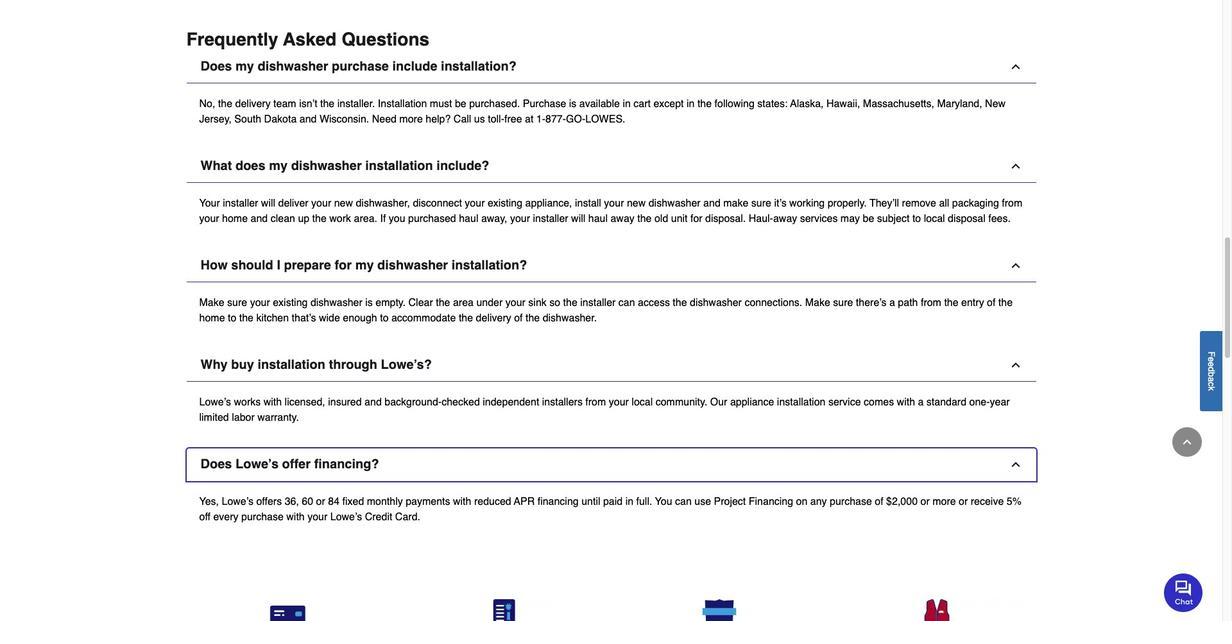 Task type: locate. For each thing, give the bounding box(es) containing it.
lowe's inside lowe's works with licensed, insured and background-checked independent installers from your local community. our appliance installation service comes with a standard one-year limited labor warranty.
[[199, 397, 231, 409]]

from inside make sure your existing dishwasher is empty. clear the area under your sink so the installer can access the dishwasher connections. make sure there's a path from the entry of the home to the kitchen that's wide enough to accommodate the delivery of the dishwasher.
[[921, 298, 942, 309]]

home up why
[[199, 313, 225, 325]]

isn't
[[299, 99, 318, 110]]

a
[[890, 298, 896, 309], [1207, 377, 1217, 382], [918, 397, 924, 409]]

purchase inside button
[[332, 59, 389, 74]]

is up go-
[[569, 99, 577, 110]]

from inside lowe's works with licensed, insured and background-checked independent installers from your local community. our appliance installation service comes with a standard one-year limited labor warranty.
[[586, 397, 606, 409]]

comes
[[864, 397, 894, 409]]

dishwasher inside how should i prepare for my dishwasher installation? button
[[378, 258, 448, 273]]

in
[[623, 99, 631, 110], [687, 99, 695, 110], [626, 497, 634, 508]]

new down 'what does my dishwasher installation include?' button
[[627, 198, 646, 210]]

0 vertical spatial more
[[400, 114, 423, 126]]

2 new from the left
[[627, 198, 646, 210]]

1 horizontal spatial my
[[269, 159, 288, 174]]

installer inside make sure your existing dishwasher is empty. clear the area under your sink so the installer can access the dishwasher connections. make sure there's a path from the entry of the home to the kitchen that's wide enough to accommodate the delivery of the dishwasher.
[[581, 298, 616, 309]]

questions
[[342, 29, 430, 50]]

in left full.
[[626, 497, 634, 508]]

2 horizontal spatial a
[[1207, 377, 1217, 382]]

connections.
[[745, 298, 803, 309]]

1 vertical spatial more
[[933, 497, 956, 508]]

2 horizontal spatial or
[[959, 497, 968, 508]]

2 horizontal spatial purchase
[[830, 497, 872, 508]]

dakota
[[264, 114, 297, 126]]

installation? inside button
[[441, 59, 517, 74]]

0 vertical spatial installer
[[223, 198, 258, 210]]

financing
[[749, 497, 794, 508]]

your down "why buy installation through lowe's?" button
[[609, 397, 629, 409]]

local left "community." at the right bottom
[[632, 397, 653, 409]]

massachusetts,
[[863, 99, 935, 110]]

make
[[199, 298, 224, 309], [806, 298, 831, 309]]

installation? up under
[[452, 258, 527, 273]]

chevron up image inside 'what does my dishwasher installation include?' button
[[1010, 160, 1022, 173]]

and
[[300, 114, 317, 126], [704, 198, 721, 210], [251, 213, 268, 225], [365, 397, 382, 409]]

2 or from the left
[[921, 497, 930, 508]]

installation
[[365, 159, 433, 174], [258, 358, 325, 373], [777, 397, 826, 409]]

1 horizontal spatial sure
[[752, 198, 772, 210]]

0 horizontal spatial local
[[632, 397, 653, 409]]

1 horizontal spatial a
[[918, 397, 924, 409]]

1 horizontal spatial of
[[875, 497, 884, 508]]

$2,000
[[887, 497, 918, 508]]

fixed
[[342, 497, 364, 508]]

chevron up image for lowe's?
[[1010, 359, 1022, 372]]

away,
[[481, 213, 508, 225]]

chevron up image up "5%"
[[1010, 459, 1022, 472]]

and down the isn't
[[300, 114, 317, 126]]

the right up
[[312, 213, 327, 225]]

does for does lowe's offer financing?
[[201, 457, 232, 472]]

1 chevron up image from the top
[[1010, 160, 1022, 173]]

1 vertical spatial chevron up image
[[1010, 260, 1022, 273]]

existing up that's
[[273, 298, 308, 309]]

to down remove
[[913, 213, 921, 225]]

2 vertical spatial chevron up image
[[1181, 436, 1194, 449]]

1 vertical spatial a
[[1207, 377, 1217, 382]]

purchase down offers
[[241, 512, 284, 524]]

2 vertical spatial from
[[586, 397, 606, 409]]

1 does from the top
[[201, 59, 232, 74]]

be inside your installer will deliver your new dishwasher, disconnect your existing appliance, install your new dishwasher and make sure it's working properly. they'll remove all packaging from your home and clean up the work area. if you purchased haul away, your installer will haul away the old unit for disposal. haul-away services may be subject to local disposal fees.
[[863, 213, 875, 225]]

a left the standard
[[918, 397, 924, 409]]

chevron up image inside "why buy installation through lowe's?" button
[[1010, 359, 1022, 372]]

area
[[453, 298, 474, 309]]

more inside no, the delivery team isn't the installer. installation must be purchased. purchase is available in cart except in the following states: alaska, hawaii, massachusetts, maryland, new jersey, south dakota and wisconsin. need more help? call us toll-free at 1-877-go-lowes.
[[400, 114, 423, 126]]

how should i prepare for my dishwasher installation? button
[[187, 250, 1037, 283]]

can left access
[[619, 298, 635, 309]]

your left "sink" at the top of the page
[[506, 298, 526, 309]]

installation up dishwasher,
[[365, 159, 433, 174]]

2 horizontal spatial installer
[[581, 298, 616, 309]]

with
[[264, 397, 282, 409], [897, 397, 916, 409], [453, 497, 472, 508], [287, 512, 305, 524]]

from right installers
[[586, 397, 606, 409]]

my down area.
[[355, 258, 374, 273]]

1-
[[537, 114, 546, 126]]

2 vertical spatial of
[[875, 497, 884, 508]]

1 horizontal spatial purchase
[[332, 59, 389, 74]]

1 vertical spatial for
[[335, 258, 352, 273]]

lowes.
[[586, 114, 626, 126]]

deliver
[[278, 198, 309, 210]]

k
[[1207, 386, 1217, 391]]

is
[[569, 99, 577, 110], [365, 298, 373, 309]]

or left receive
[[959, 497, 968, 508]]

my inside how should i prepare for my dishwasher installation? button
[[355, 258, 374, 273]]

will down install
[[571, 213, 586, 225]]

be inside no, the delivery team isn't the installer. installation must be purchased. purchase is available in cart except in the following states: alaska, hawaii, massachusetts, maryland, new jersey, south dakota and wisconsin. need more help? call us toll-free at 1-877-go-lowes.
[[455, 99, 467, 110]]

in inside yes, lowe's offers 36, 60 or 84 fixed monthly payments with reduced apr financing until paid in full. you can use project financing on any purchase of $2,000 or more or receive 5% off every purchase with your lowe's credit card.
[[626, 497, 634, 508]]

dishwasher up 'unit'
[[649, 198, 701, 210]]

new up work
[[334, 198, 353, 210]]

1 horizontal spatial from
[[921, 298, 942, 309]]

1 horizontal spatial be
[[863, 213, 875, 225]]

the right no, at the left of the page
[[218, 99, 232, 110]]

0 vertical spatial local
[[924, 213, 945, 225]]

purchase down "questions"
[[332, 59, 389, 74]]

installer.
[[338, 99, 375, 110]]

does for does my dishwasher purchase include installation?
[[201, 59, 232, 74]]

sure left there's
[[833, 298, 853, 309]]

from
[[1002, 198, 1023, 210], [921, 298, 942, 309], [586, 397, 606, 409]]

0 vertical spatial for
[[691, 213, 703, 225]]

dishwasher up clear
[[378, 258, 448, 273]]

sure up the haul-
[[752, 198, 772, 210]]

0 horizontal spatial more
[[400, 114, 423, 126]]

installation? up purchased.
[[441, 59, 517, 74]]

1 vertical spatial delivery
[[476, 313, 512, 325]]

0 horizontal spatial from
[[586, 397, 606, 409]]

1 or from the left
[[316, 497, 325, 508]]

1 vertical spatial purchase
[[830, 497, 872, 508]]

it's
[[774, 198, 787, 210]]

2 horizontal spatial my
[[355, 258, 374, 273]]

independent
[[483, 397, 539, 409]]

does inside button
[[201, 457, 232, 472]]

services
[[800, 213, 838, 225]]

more right "$2,000"
[[933, 497, 956, 508]]

make down how
[[199, 298, 224, 309]]

1 horizontal spatial away
[[774, 213, 798, 225]]

financing?
[[314, 457, 379, 472]]

1 horizontal spatial make
[[806, 298, 831, 309]]

paid
[[603, 497, 623, 508]]

chevron up image inside the does my dishwasher purchase include installation? button
[[1010, 61, 1022, 73]]

can
[[619, 298, 635, 309], [675, 497, 692, 508]]

or right the "60"
[[316, 497, 325, 508]]

of left "$2,000"
[[875, 497, 884, 508]]

1 horizontal spatial installer
[[533, 213, 569, 225]]

the right access
[[673, 298, 687, 309]]

local
[[924, 213, 945, 225], [632, 397, 653, 409]]

0 vertical spatial can
[[619, 298, 635, 309]]

my right 'does'
[[269, 159, 288, 174]]

to
[[913, 213, 921, 225], [228, 313, 236, 325], [380, 313, 389, 325]]

your right away,
[[510, 213, 530, 225]]

a left 'path'
[[890, 298, 896, 309]]

apr
[[514, 497, 535, 508]]

1 horizontal spatial is
[[569, 99, 577, 110]]

2 does from the top
[[201, 457, 232, 472]]

the left entry
[[945, 298, 959, 309]]

0 horizontal spatial be
[[455, 99, 467, 110]]

1 vertical spatial installer
[[533, 213, 569, 225]]

chevron up image
[[1010, 160, 1022, 173], [1010, 359, 1022, 372], [1010, 459, 1022, 472]]

0 vertical spatial purchase
[[332, 59, 389, 74]]

any
[[811, 497, 827, 508]]

and up disposal.
[[704, 198, 721, 210]]

0 vertical spatial chevron up image
[[1010, 61, 1022, 73]]

offer
[[282, 457, 311, 472]]

2 make from the left
[[806, 298, 831, 309]]

or
[[316, 497, 325, 508], [921, 497, 930, 508], [959, 497, 968, 508]]

sure down should
[[227, 298, 247, 309]]

installer up dishwasher.
[[581, 298, 616, 309]]

does up yes,
[[201, 457, 232, 472]]

0 vertical spatial of
[[987, 298, 996, 309]]

new
[[334, 198, 353, 210], [627, 198, 646, 210]]

1 e from the top
[[1207, 357, 1217, 362]]

be right may
[[863, 213, 875, 225]]

3 or from the left
[[959, 497, 968, 508]]

team
[[274, 99, 296, 110]]

does
[[201, 59, 232, 74], [201, 457, 232, 472]]

my
[[236, 59, 254, 74], [269, 159, 288, 174], [355, 258, 374, 273]]

0 horizontal spatial or
[[316, 497, 325, 508]]

chevron up image up year
[[1010, 359, 1022, 372]]

2 vertical spatial installer
[[581, 298, 616, 309]]

0 horizontal spatial will
[[261, 198, 275, 210]]

so
[[550, 298, 561, 309]]

for right prepare
[[335, 258, 352, 273]]

does down frequently
[[201, 59, 232, 74]]

1 vertical spatial local
[[632, 397, 653, 409]]

0 horizontal spatial is
[[365, 298, 373, 309]]

2 vertical spatial chevron up image
[[1010, 459, 1022, 472]]

with down 36,
[[287, 512, 305, 524]]

on
[[796, 497, 808, 508]]

chevron up image for installation
[[1010, 160, 1022, 173]]

installation left the service
[[777, 397, 826, 409]]

up
[[298, 213, 310, 225]]

0 vertical spatial delivery
[[235, 99, 271, 110]]

haul left away,
[[459, 213, 479, 225]]

0 horizontal spatial new
[[334, 198, 353, 210]]

local down all
[[924, 213, 945, 225]]

a inside lowe's works with licensed, insured and background-checked independent installers from your local community. our appliance installation service comes with a standard one-year limited labor warranty.
[[918, 397, 924, 409]]

installer right your
[[223, 198, 258, 210]]

0 vertical spatial existing
[[488, 198, 523, 210]]

chevron up image for does my dishwasher purchase include installation?
[[1010, 61, 1022, 73]]

dishwasher left the connections.
[[690, 298, 742, 309]]

1 haul from the left
[[459, 213, 479, 225]]

delivery up the south
[[235, 99, 271, 110]]

1 vertical spatial installation?
[[452, 258, 527, 273]]

to left kitchen
[[228, 313, 236, 325]]

yes,
[[199, 497, 219, 508]]

1 horizontal spatial more
[[933, 497, 956, 508]]

1 horizontal spatial will
[[571, 213, 586, 225]]

sink
[[529, 298, 547, 309]]

is inside make sure your existing dishwasher is empty. clear the area under your sink so the installer can access the dishwasher connections. make sure there's a path from the entry of the home to the kitchen that's wide enough to accommodate the delivery of the dishwasher.
[[365, 298, 373, 309]]

1 vertical spatial existing
[[273, 298, 308, 309]]

through
[[329, 358, 378, 373]]

local inside your installer will deliver your new dishwasher, disconnect your existing appliance, install your new dishwasher and make sure it's working properly. they'll remove all packaging from your home and clean up the work area. if you purchased haul away, your installer will haul away the old unit for disposal. haul-away services may be subject to local disposal fees.
[[924, 213, 945, 225]]

installer down appliance,
[[533, 213, 569, 225]]

0 horizontal spatial for
[[335, 258, 352, 273]]

0 horizontal spatial away
[[611, 213, 635, 225]]

of inside yes, lowe's offers 36, 60 or 84 fixed monthly payments with reduced apr financing until paid in full. you can use project financing on any purchase of $2,000 or more or receive 5% off every purchase with your lowe's credit card.
[[875, 497, 884, 508]]

monthly
[[367, 497, 403, 508]]

2 horizontal spatial from
[[1002, 198, 1023, 210]]

e up d
[[1207, 357, 1217, 362]]

0 horizontal spatial existing
[[273, 298, 308, 309]]

1 vertical spatial from
[[921, 298, 942, 309]]

1 horizontal spatial existing
[[488, 198, 523, 210]]

1 horizontal spatial can
[[675, 497, 692, 508]]

warranty.
[[258, 412, 299, 424]]

1 horizontal spatial haul
[[589, 213, 608, 225]]

does my dishwasher purchase include installation? button
[[187, 51, 1037, 84]]

will up clean on the left
[[261, 198, 275, 210]]

the left following
[[698, 99, 712, 110]]

that's
[[292, 313, 316, 325]]

0 horizontal spatial sure
[[227, 298, 247, 309]]

subject
[[877, 213, 910, 225]]

for
[[691, 213, 703, 225], [335, 258, 352, 273]]

be
[[455, 99, 467, 110], [863, 213, 875, 225]]

0 vertical spatial installation?
[[441, 59, 517, 74]]

2 horizontal spatial installation
[[777, 397, 826, 409]]

and right insured
[[365, 397, 382, 409]]

purchase right any
[[830, 497, 872, 508]]

dishwasher down the wisconsin.
[[291, 159, 362, 174]]

1 vertical spatial home
[[199, 313, 225, 325]]

0 vertical spatial my
[[236, 59, 254, 74]]

labor
[[232, 412, 255, 424]]

my inside 'what does my dishwasher installation include?' button
[[269, 159, 288, 174]]

installation?
[[441, 59, 517, 74], [452, 258, 527, 273]]

the down area
[[459, 313, 473, 325]]

a blue badge icon. image
[[622, 600, 818, 621]]

or right "$2,000"
[[921, 497, 930, 508]]

0 vertical spatial does
[[201, 59, 232, 74]]

3 chevron up image from the top
[[1010, 459, 1022, 472]]

purchase
[[523, 99, 566, 110]]

use
[[695, 497, 711, 508]]

0 horizontal spatial a
[[890, 298, 896, 309]]

e up b
[[1207, 362, 1217, 367]]

installation up licensed,
[[258, 358, 325, 373]]

existing up away,
[[488, 198, 523, 210]]

can left the use
[[675, 497, 692, 508]]

0 vertical spatial from
[[1002, 198, 1023, 210]]

2 horizontal spatial to
[[913, 213, 921, 225]]

chevron up image inside how should i prepare for my dishwasher installation? button
[[1010, 260, 1022, 273]]

haul down install
[[589, 213, 608, 225]]

your inside lowe's works with licensed, insured and background-checked independent installers from your local community. our appliance installation service comes with a standard one-year limited labor warranty.
[[609, 397, 629, 409]]

0 horizontal spatial my
[[236, 59, 254, 74]]

0 vertical spatial chevron up image
[[1010, 160, 1022, 173]]

1 vertical spatial installation
[[258, 358, 325, 373]]

of
[[987, 298, 996, 309], [514, 313, 523, 325], [875, 497, 884, 508]]

2 vertical spatial purchase
[[241, 512, 284, 524]]

your up away,
[[465, 198, 485, 210]]

how
[[201, 258, 228, 273]]

for right 'unit'
[[691, 213, 703, 225]]

appliance
[[731, 397, 775, 409]]

at
[[525, 114, 534, 126]]

lowe's inside button
[[236, 457, 279, 472]]

card.
[[395, 512, 421, 524]]

1 vertical spatial be
[[863, 213, 875, 225]]

1 horizontal spatial or
[[921, 497, 930, 508]]

away left old
[[611, 213, 635, 225]]

0 vertical spatial a
[[890, 298, 896, 309]]

1 horizontal spatial delivery
[[476, 313, 512, 325]]

the left area
[[436, 298, 450, 309]]

your up kitchen
[[250, 298, 270, 309]]

f e e d b a c k
[[1207, 351, 1217, 391]]

2 vertical spatial installation
[[777, 397, 826, 409]]

2 chevron up image from the top
[[1010, 359, 1022, 372]]

chevron up image inside does lowe's offer financing? button
[[1010, 459, 1022, 472]]

1 vertical spatial is
[[365, 298, 373, 309]]

from right 'path'
[[921, 298, 942, 309]]

1 vertical spatial does
[[201, 457, 232, 472]]

does inside button
[[201, 59, 232, 74]]

dishwasher down the "frequently asked questions"
[[258, 59, 328, 74]]

dishwasher up wide
[[311, 298, 363, 309]]

0 horizontal spatial make
[[199, 298, 224, 309]]

2 vertical spatial my
[[355, 258, 374, 273]]

be up call
[[455, 99, 467, 110]]

away down it's at the right
[[774, 213, 798, 225]]

your down the "60"
[[308, 512, 328, 524]]

0 horizontal spatial of
[[514, 313, 523, 325]]

chevron up image
[[1010, 61, 1022, 73], [1010, 260, 1022, 273], [1181, 436, 1194, 449]]

1 vertical spatial of
[[514, 313, 523, 325]]

1 horizontal spatial new
[[627, 198, 646, 210]]

a up k
[[1207, 377, 1217, 382]]

2 vertical spatial a
[[918, 397, 924, 409]]

1 horizontal spatial local
[[924, 213, 945, 225]]

1 horizontal spatial installation
[[365, 159, 433, 174]]

my down frequently
[[236, 59, 254, 74]]

1 away from the left
[[611, 213, 635, 225]]

1 vertical spatial chevron up image
[[1010, 359, 1022, 372]]

with left reduced
[[453, 497, 472, 508]]

and inside lowe's works with licensed, insured and background-checked independent installers from your local community. our appliance installation service comes with a standard one-year limited labor warranty.
[[365, 397, 382, 409]]

1 vertical spatial my
[[269, 159, 288, 174]]

more down installation
[[400, 114, 423, 126]]

hawaii,
[[827, 99, 861, 110]]

1 horizontal spatial for
[[691, 213, 703, 225]]

0 vertical spatial be
[[455, 99, 467, 110]]

why buy installation through lowe's?
[[201, 358, 432, 373]]

of left dishwasher.
[[514, 313, 523, 325]]

0 horizontal spatial installation
[[258, 358, 325, 373]]

there's
[[856, 298, 887, 309]]

insured
[[328, 397, 362, 409]]

0 horizontal spatial can
[[619, 298, 635, 309]]

us
[[474, 114, 485, 126]]

no, the delivery team isn't the installer. installation must be purchased. purchase is available in cart except in the following states: alaska, hawaii, massachusetts, maryland, new jersey, south dakota and wisconsin. need more help? call us toll-free at 1-877-go-lowes.
[[199, 99, 1006, 126]]

of right entry
[[987, 298, 996, 309]]

for inside your installer will deliver your new dishwasher, disconnect your existing appliance, install your new dishwasher and make sure it's working properly. they'll remove all packaging from your home and clean up the work area. if you purchased haul away, your installer will haul away the old unit for disposal. haul-away services may be subject to local disposal fees.
[[691, 213, 703, 225]]

0 vertical spatial is
[[569, 99, 577, 110]]

working
[[790, 198, 825, 210]]

delivery down under
[[476, 313, 512, 325]]

lowe's left offer
[[236, 457, 279, 472]]



Task type: describe. For each thing, give the bounding box(es) containing it.
installation inside lowe's works with licensed, insured and background-checked independent installers from your local community. our appliance installation service comes with a standard one-year limited labor warranty.
[[777, 397, 826, 409]]

free
[[505, 114, 522, 126]]

scroll to top element
[[1173, 428, 1202, 457]]

1 horizontal spatial to
[[380, 313, 389, 325]]

1 make from the left
[[199, 298, 224, 309]]

purchased
[[408, 213, 456, 225]]

a inside make sure your existing dishwasher is empty. clear the area under your sink so the installer can access the dishwasher connections. make sure there's a path from the entry of the home to the kitchen that's wide enough to accommodate the delivery of the dishwasher.
[[890, 298, 896, 309]]

fees.
[[989, 213, 1011, 225]]

my inside the does my dishwasher purchase include installation? button
[[236, 59, 254, 74]]

can inside yes, lowe's offers 36, 60 or 84 fixed monthly payments with reduced apr financing until paid in full. you can use project financing on any purchase of $2,000 or more or receive 5% off every purchase with your lowe's credit card.
[[675, 497, 692, 508]]

c
[[1207, 382, 1217, 386]]

1 new from the left
[[334, 198, 353, 210]]

the up dishwasher.
[[563, 298, 578, 309]]

disconnect
[[413, 198, 462, 210]]

call
[[454, 114, 472, 126]]

i
[[277, 258, 281, 273]]

with right comes
[[897, 397, 916, 409]]

does my dishwasher purchase include installation?
[[201, 59, 517, 74]]

chevron up image inside scroll to top element
[[1181, 436, 1194, 449]]

your right install
[[604, 198, 624, 210]]

existing inside make sure your existing dishwasher is empty. clear the area under your sink so the installer can access the dishwasher connections. make sure there's a path from the entry of the home to the kitchen that's wide enough to accommodate the delivery of the dishwasher.
[[273, 298, 308, 309]]

dishwasher inside 'what does my dishwasher installation include?' button
[[291, 159, 362, 174]]

installation? inside button
[[452, 258, 527, 273]]

area.
[[354, 213, 377, 225]]

the down "sink" at the top of the page
[[526, 313, 540, 325]]

5%
[[1007, 497, 1022, 508]]

more inside yes, lowe's offers 36, 60 or 84 fixed monthly payments with reduced apr financing until paid in full. you can use project financing on any purchase of $2,000 or more or receive 5% off every purchase with your lowe's credit card.
[[933, 497, 956, 508]]

0 horizontal spatial to
[[228, 313, 236, 325]]

until
[[582, 497, 601, 508]]

toll-
[[488, 114, 505, 126]]

your up work
[[311, 198, 331, 210]]

the left kitchen
[[239, 313, 254, 325]]

2 horizontal spatial of
[[987, 298, 996, 309]]

0 vertical spatial installation
[[365, 159, 433, 174]]

make
[[724, 198, 749, 210]]

yes, lowe's offers 36, 60 or 84 fixed monthly payments with reduced apr financing until paid in full. you can use project financing on any purchase of $2,000 or more or receive 5% off every purchase with your lowe's credit card.
[[199, 497, 1022, 524]]

2 horizontal spatial sure
[[833, 298, 853, 309]]

chevron up image for how should i prepare for my dishwasher installation?
[[1010, 260, 1022, 273]]

877-
[[546, 114, 566, 126]]

states:
[[758, 99, 788, 110]]

f
[[1207, 351, 1217, 357]]

installation
[[378, 99, 427, 110]]

may
[[841, 213, 860, 225]]

delivery inside no, the delivery team isn't the installer. installation must be purchased. purchase is available in cart except in the following states: alaska, hawaii, massachusetts, maryland, new jersey, south dakota and wisconsin. need more help? call us toll-free at 1-877-go-lowes.
[[235, 99, 271, 110]]

access
[[638, 298, 670, 309]]

should
[[231, 258, 273, 273]]

new
[[986, 99, 1006, 110]]

in left cart
[[623, 99, 631, 110]]

a dark blue credit card icon. image
[[189, 600, 385, 621]]

appliance,
[[526, 198, 572, 210]]

unit
[[671, 213, 688, 225]]

what does my dishwasher installation include? button
[[187, 151, 1037, 183]]

sure inside your installer will deliver your new dishwasher, disconnect your existing appliance, install your new dishwasher and make sure it's working properly. they'll remove all packaging from your home and clean up the work area. if you purchased haul away, your installer will haul away the old unit for disposal. haul-away services may be subject to local disposal fees.
[[752, 198, 772, 210]]

payments
[[406, 497, 450, 508]]

every
[[213, 512, 239, 524]]

84
[[328, 497, 340, 508]]

your installer will deliver your new dishwasher, disconnect your existing appliance, install your new dishwasher and make sure it's working properly. they'll remove all packaging from your home and clean up the work area. if you purchased haul away, your installer will haul away the old unit for disposal. haul-away services may be subject to local disposal fees.
[[199, 198, 1023, 225]]

and inside no, the delivery team isn't the installer. installation must be purchased. purchase is available in cart except in the following states: alaska, hawaii, massachusetts, maryland, new jersey, south dakota and wisconsin. need more help? call us toll-free at 1-877-go-lowes.
[[300, 114, 317, 126]]

delivery inside make sure your existing dishwasher is empty. clear the area under your sink so the installer can access the dishwasher connections. make sure there's a path from the entry of the home to the kitchen that's wide enough to accommodate the delivery of the dishwasher.
[[476, 313, 512, 325]]

no,
[[199, 99, 215, 110]]

with up warranty.
[[264, 397, 282, 409]]

receive
[[971, 497, 1004, 508]]

how should i prepare for my dishwasher installation?
[[201, 258, 527, 273]]

full.
[[637, 497, 653, 508]]

in right 'except'
[[687, 99, 695, 110]]

the left old
[[638, 213, 652, 225]]

2 away from the left
[[774, 213, 798, 225]]

haul-
[[749, 213, 774, 225]]

our
[[711, 397, 728, 409]]

1 vertical spatial will
[[571, 213, 586, 225]]

financing
[[538, 497, 579, 508]]

empty.
[[376, 298, 406, 309]]

to inside your installer will deliver your new dishwasher, disconnect your existing appliance, install your new dishwasher and make sure it's working properly. they'll remove all packaging from your home and clean up the work area. if you purchased haul away, your installer will haul away the old unit for disposal. haul-away services may be subject to local disposal fees.
[[913, 213, 921, 225]]

0 horizontal spatial installer
[[223, 198, 258, 210]]

offers
[[256, 497, 282, 508]]

can inside make sure your existing dishwasher is empty. clear the area under your sink so the installer can access the dishwasher connections. make sure there's a path from the entry of the home to the kitchen that's wide enough to accommodate the delivery of the dishwasher.
[[619, 298, 635, 309]]

0 vertical spatial will
[[261, 198, 275, 210]]

maryland,
[[938, 99, 983, 110]]

local inside lowe's works with licensed, insured and background-checked independent installers from your local community. our appliance installation service comes with a standard one-year limited labor warranty.
[[632, 397, 653, 409]]

a dark blue background check icon. image
[[405, 600, 601, 621]]

clear
[[409, 298, 433, 309]]

does lowe's offer financing? button
[[187, 449, 1037, 482]]

home inside make sure your existing dishwasher is empty. clear the area under your sink so the installer can access the dishwasher connections. make sure there's a path from the entry of the home to the kitchen that's wide enough to accommodate the delivery of the dishwasher.
[[199, 313, 225, 325]]

wide
[[319, 313, 340, 325]]

enough
[[343, 313, 377, 325]]

lowe's down the fixed
[[330, 512, 362, 524]]

what
[[201, 159, 232, 174]]

dishwasher.
[[543, 313, 597, 325]]

2 haul from the left
[[589, 213, 608, 225]]

old
[[655, 213, 669, 225]]

home inside your installer will deliver your new dishwasher, disconnect your existing appliance, install your new dishwasher and make sure it's working properly. they'll remove all packaging from your home and clean up the work area. if you purchased haul away, your installer will haul away the old unit for disposal. haul-away services may be subject to local disposal fees.
[[222, 213, 248, 225]]

for inside button
[[335, 258, 352, 273]]

limited
[[199, 412, 229, 424]]

dishwasher,
[[356, 198, 410, 210]]

must
[[430, 99, 452, 110]]

2 e from the top
[[1207, 362, 1217, 367]]

following
[[715, 99, 755, 110]]

and left clean on the left
[[251, 213, 268, 225]]

checked
[[442, 397, 480, 409]]

your down your
[[199, 213, 219, 225]]

south
[[235, 114, 261, 126]]

existing inside your installer will deliver your new dishwasher, disconnect your existing appliance, install your new dishwasher and make sure it's working properly. they'll remove all packaging from your home and clean up the work area. if you purchased haul away, your installer will haul away the old unit for disposal. haul-away services may be subject to local disposal fees.
[[488, 198, 523, 210]]

a lowe's red vest icon. image
[[838, 600, 1034, 621]]

your inside yes, lowe's offers 36, 60 or 84 fixed monthly payments with reduced apr financing until paid in full. you can use project financing on any purchase of $2,000 or more or receive 5% off every purchase with your lowe's credit card.
[[308, 512, 328, 524]]

lowe's up every at the left
[[222, 497, 254, 508]]

chat invite button image
[[1165, 573, 1204, 612]]

community.
[[656, 397, 708, 409]]

install
[[575, 198, 601, 210]]

the right the isn't
[[320, 99, 335, 110]]

they'll
[[870, 198, 900, 210]]

why
[[201, 358, 228, 373]]

properly.
[[828, 198, 867, 210]]

entry
[[962, 298, 985, 309]]

make sure your existing dishwasher is empty. clear the area under your sink so the installer can access the dishwasher connections. make sure there's a path from the entry of the home to the kitchen that's wide enough to accommodate the delivery of the dishwasher.
[[199, 298, 1013, 325]]

under
[[477, 298, 503, 309]]

dishwasher inside the does my dishwasher purchase include installation? button
[[258, 59, 328, 74]]

disposal.
[[706, 213, 746, 225]]

works
[[234, 397, 261, 409]]

36,
[[285, 497, 299, 508]]

0 horizontal spatial purchase
[[241, 512, 284, 524]]

licensed,
[[285, 397, 325, 409]]

include?
[[437, 159, 490, 174]]

wisconsin.
[[320, 114, 369, 126]]

the right entry
[[999, 298, 1013, 309]]

go-
[[566, 114, 586, 126]]

from inside your installer will deliver your new dishwasher, disconnect your existing appliance, install your new dishwasher and make sure it's working properly. they'll remove all packaging from your home and clean up the work area. if you purchased haul away, your installer will haul away the old unit for disposal. haul-away services may be subject to local disposal fees.
[[1002, 198, 1023, 210]]

jersey,
[[199, 114, 232, 126]]

help?
[[426, 114, 451, 126]]

frequently asked questions
[[187, 29, 430, 50]]

a inside button
[[1207, 377, 1217, 382]]

is inside no, the delivery team isn't the installer. installation must be purchased. purchase is available in cart except in the following states: alaska, hawaii, massachusetts, maryland, new jersey, south dakota and wisconsin. need more help? call us toll-free at 1-877-go-lowes.
[[569, 99, 577, 110]]

off
[[199, 512, 211, 524]]

alaska,
[[791, 99, 824, 110]]

dishwasher inside your installer will deliver your new dishwasher, disconnect your existing appliance, install your new dishwasher and make sure it's working properly. they'll remove all packaging from your home and clean up the work area. if you purchased haul away, your installer will haul away the old unit for disposal. haul-away services may be subject to local disposal fees.
[[649, 198, 701, 210]]

reduced
[[474, 497, 512, 508]]



Task type: vqa. For each thing, say whether or not it's contained in the screenshot.
chevron down image inside Add Promo Code link
no



